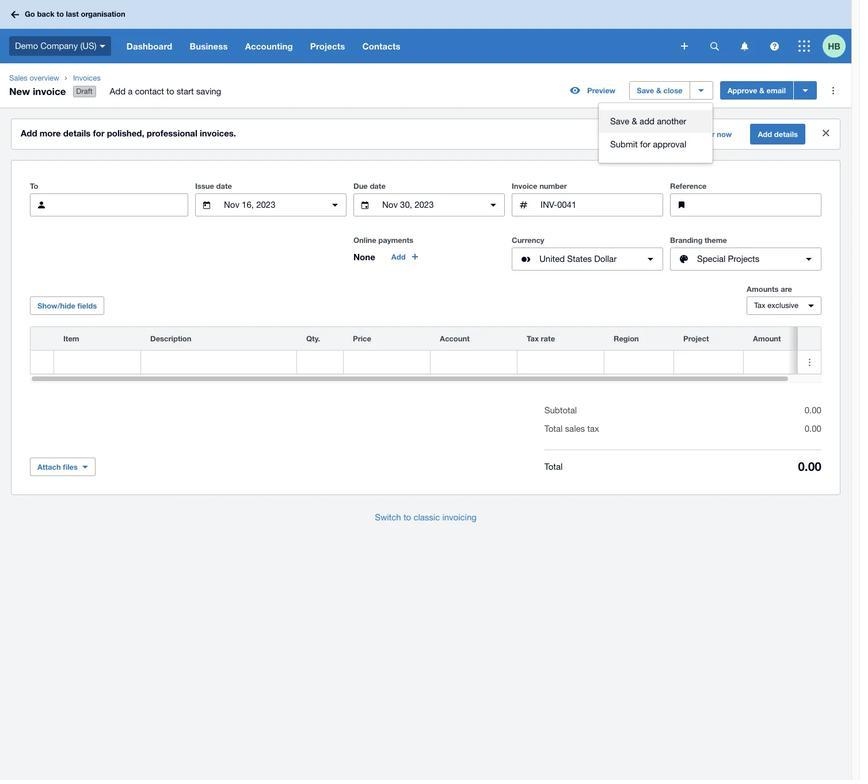 Task type: vqa. For each thing, say whether or not it's contained in the screenshot.
Due
yes



Task type: describe. For each thing, give the bounding box(es) containing it.
issue
[[195, 181, 214, 191]]

dashboard link
[[118, 29, 181, 63]]

close
[[664, 86, 683, 95]]

amounts
[[747, 285, 779, 294]]

branding theme
[[670, 236, 727, 245]]

tax for tax rate
[[527, 334, 539, 343]]

for for skip for now
[[705, 130, 715, 139]]

0 horizontal spatial details
[[63, 128, 91, 138]]

show/hide fields button
[[30, 297, 104, 315]]

professional
[[147, 128, 197, 138]]

invoicing
[[442, 513, 477, 522]]

qty.
[[306, 334, 320, 343]]

invoices
[[73, 74, 101, 82]]

business button
[[181, 29, 236, 63]]

add details
[[758, 130, 798, 139]]

none field inside invoice line item list element
[[54, 351, 140, 374]]

polished,
[[107, 128, 144, 138]]

invoice line item list element
[[30, 327, 854, 374]]

for for submit for approval
[[640, 139, 651, 149]]

1 horizontal spatial svg image
[[770, 42, 779, 50]]

special projects button
[[670, 248, 822, 271]]

number
[[540, 181, 567, 191]]

tax
[[587, 424, 599, 434]]

switch
[[375, 513, 401, 522]]

sales overview
[[9, 74, 59, 82]]

svg image inside go back to last organisation link
[[11, 11, 19, 18]]

special
[[697, 254, 726, 264]]

email
[[767, 86, 786, 95]]

currency
[[512, 236, 544, 245]]

fields
[[77, 301, 97, 310]]

due date
[[354, 181, 386, 191]]

project
[[683, 334, 709, 343]]

invoice
[[512, 181, 538, 191]]

approve & email
[[728, 86, 786, 95]]

company
[[40, 41, 78, 51]]

now
[[717, 130, 732, 139]]

to inside button
[[404, 513, 411, 522]]

exclusive
[[768, 301, 799, 310]]

more line item options element
[[798, 327, 821, 350]]

reference
[[670, 181, 707, 191]]

sales
[[9, 74, 28, 82]]

skip for now
[[687, 130, 732, 139]]

switch to classic invoicing
[[375, 513, 477, 522]]

demo company (us) button
[[0, 29, 118, 63]]

approve & email button
[[720, 81, 793, 100]]

invoice number
[[512, 181, 567, 191]]

invoice
[[33, 85, 66, 97]]

svg image inside demo company (us) popup button
[[99, 45, 105, 48]]

new invoice
[[9, 85, 66, 97]]

add for add more details for polished, professional invoices.
[[21, 128, 37, 138]]

saving
[[196, 86, 221, 96]]

Issue date text field
[[223, 194, 319, 216]]

go back to last organisation
[[25, 9, 125, 19]]

organisation
[[81, 9, 125, 19]]

invoice number element
[[512, 194, 663, 217]]

preview button
[[563, 81, 623, 100]]

show/hide fields
[[37, 301, 97, 310]]

demo
[[15, 41, 38, 51]]

submit
[[610, 139, 638, 149]]

states
[[567, 254, 592, 264]]

approval
[[653, 139, 686, 149]]

branding
[[670, 236, 703, 245]]

due
[[354, 181, 368, 191]]

contacts button
[[354, 29, 409, 63]]

preview
[[587, 86, 616, 95]]

Inventory item text field
[[54, 351, 140, 373]]

& for close
[[656, 86, 661, 95]]

rate
[[541, 334, 555, 343]]

draft
[[76, 87, 93, 96]]

skip
[[687, 130, 703, 139]]

details inside add details button
[[774, 130, 798, 139]]

date for issue date
[[216, 181, 232, 191]]

save & add another button
[[599, 110, 713, 133]]

subtotal
[[545, 405, 577, 415]]

attach files
[[37, 462, 78, 472]]

tax exclusive button
[[747, 297, 822, 315]]

save for save & close
[[637, 86, 654, 95]]

list box containing save & add another
[[599, 103, 713, 163]]

add button
[[385, 248, 426, 266]]

online
[[354, 236, 376, 245]]

add for add a contact to start saving
[[110, 86, 126, 96]]

region
[[614, 334, 639, 343]]

hb button
[[823, 29, 852, 63]]

2 horizontal spatial svg image
[[799, 40, 810, 52]]

files
[[63, 462, 78, 472]]

price
[[353, 334, 371, 343]]

theme
[[705, 236, 727, 245]]

special projects
[[697, 254, 760, 264]]

accounting button
[[236, 29, 302, 63]]

save & close button
[[629, 81, 690, 100]]

submit for approval
[[610, 139, 686, 149]]



Task type: locate. For each thing, give the bounding box(es) containing it.
more
[[40, 128, 61, 138]]

tax down amounts
[[754, 301, 766, 310]]

add
[[640, 116, 655, 126]]

item
[[63, 334, 79, 343]]

contact
[[135, 86, 164, 96]]

new
[[9, 85, 30, 97]]

projects
[[310, 41, 345, 51], [728, 254, 760, 264]]

for left polished,
[[93, 128, 105, 138]]

0 horizontal spatial projects
[[310, 41, 345, 51]]

another
[[657, 116, 686, 126]]

1 vertical spatial 0.00
[[805, 424, 822, 434]]

1 horizontal spatial details
[[774, 130, 798, 139]]

account
[[440, 334, 470, 343]]

save left the close
[[637, 86, 654, 95]]

go
[[25, 9, 35, 19]]

1 horizontal spatial &
[[656, 86, 661, 95]]

0 horizontal spatial tax
[[527, 334, 539, 343]]

1 vertical spatial projects
[[728, 254, 760, 264]]

sales overview link
[[5, 73, 64, 84]]

2 horizontal spatial &
[[759, 86, 765, 95]]

1 horizontal spatial save
[[637, 86, 654, 95]]

save up submit at the right top of the page
[[610, 116, 630, 126]]

&
[[656, 86, 661, 95], [759, 86, 765, 95], [632, 116, 637, 126]]

save & close
[[637, 86, 683, 95]]

save inside button
[[637, 86, 654, 95]]

contacts
[[362, 41, 401, 51]]

add left a
[[110, 86, 126, 96]]

2 horizontal spatial for
[[705, 130, 715, 139]]

Reference text field
[[698, 194, 821, 216]]

group
[[599, 103, 713, 163]]

save for save & add another
[[610, 116, 630, 126]]

add
[[110, 86, 126, 96], [21, 128, 37, 138], [758, 130, 772, 139], [391, 252, 406, 261]]

2 vertical spatial 0.00
[[798, 460, 822, 474]]

0 vertical spatial tax
[[754, 301, 766, 310]]

projects button
[[302, 29, 354, 63]]

0.00 for subtotal
[[805, 405, 822, 415]]

tax for tax exclusive
[[754, 301, 766, 310]]

for right submit at the right top of the page
[[640, 139, 651, 149]]

add details button
[[750, 124, 806, 145]]

0.00 for total sales tax
[[805, 424, 822, 434]]

united states dollar
[[540, 254, 617, 264]]

more date options image for issue date
[[324, 194, 347, 217]]

1 vertical spatial total
[[545, 462, 563, 471]]

2 date from the left
[[370, 181, 386, 191]]

details left "close" 'image'
[[774, 130, 798, 139]]

group containing save & add another
[[599, 103, 713, 163]]

business
[[190, 41, 228, 51]]

amount
[[753, 334, 781, 343]]

more date options image
[[324, 194, 347, 217], [482, 194, 505, 217]]

0 horizontal spatial to
[[57, 9, 64, 19]]

demo company (us)
[[15, 41, 97, 51]]

None field
[[54, 351, 140, 374]]

hb
[[828, 41, 841, 51]]

invoices link
[[68, 73, 230, 84]]

svg image left go
[[11, 11, 19, 18]]

attach
[[37, 462, 61, 472]]

accounting
[[245, 41, 293, 51]]

navigation containing dashboard
[[118, 29, 673, 63]]

date for due date
[[370, 181, 386, 191]]

projects left contacts popup button
[[310, 41, 345, 51]]

tax rate
[[527, 334, 555, 343]]

& for email
[[759, 86, 765, 95]]

add more details for polished, professional invoices. status
[[12, 119, 840, 149]]

are
[[781, 285, 792, 294]]

for inside button
[[705, 130, 715, 139]]

banner
[[0, 0, 852, 63]]

invoices.
[[200, 128, 236, 138]]

0 horizontal spatial more date options image
[[324, 194, 347, 217]]

total for total sales tax
[[545, 424, 563, 434]]

0 vertical spatial save
[[637, 86, 654, 95]]

0 vertical spatial to
[[57, 9, 64, 19]]

tax exclusive
[[754, 301, 799, 310]]

0.00
[[805, 405, 822, 415], [805, 424, 822, 434], [798, 460, 822, 474]]

(us)
[[80, 41, 97, 51]]

1 horizontal spatial projects
[[728, 254, 760, 264]]

save & add another
[[610, 116, 686, 126]]

banner containing hb
[[0, 0, 852, 63]]

dashboard
[[127, 41, 172, 51]]

Amount field
[[744, 351, 830, 373]]

total
[[545, 424, 563, 434], [545, 462, 563, 471]]

svg image left hb
[[799, 40, 810, 52]]

svg image
[[11, 11, 19, 18], [799, 40, 810, 52], [770, 42, 779, 50]]

tax inside invoice line item list element
[[527, 334, 539, 343]]

add more details for polished, professional invoices.
[[21, 128, 236, 138]]

1 more date options image from the left
[[324, 194, 347, 217]]

add right 'now'
[[758, 130, 772, 139]]

attach files button
[[30, 458, 96, 476]]

tax inside popup button
[[754, 301, 766, 310]]

add for add details
[[758, 130, 772, 139]]

add left more
[[21, 128, 37, 138]]

projects right the special
[[728, 254, 760, 264]]

contact element
[[30, 194, 188, 217]]

Description text field
[[141, 351, 297, 373]]

save
[[637, 86, 654, 95], [610, 116, 630, 126]]

add for add
[[391, 252, 406, 261]]

for inside button
[[640, 139, 651, 149]]

1 vertical spatial save
[[610, 116, 630, 126]]

1 date from the left
[[216, 181, 232, 191]]

Price field
[[344, 351, 430, 373]]

list box
[[599, 103, 713, 163]]

2 vertical spatial to
[[404, 513, 411, 522]]

svg image
[[710, 42, 719, 50], [741, 42, 748, 50], [681, 43, 688, 50], [99, 45, 105, 48]]

classic
[[414, 513, 440, 522]]

amounts are
[[747, 285, 792, 294]]

last
[[66, 9, 79, 19]]

add down payments
[[391, 252, 406, 261]]

svg image up email
[[770, 42, 779, 50]]

1 total from the top
[[545, 424, 563, 434]]

Due date text field
[[381, 194, 477, 216]]

& left the close
[[656, 86, 661, 95]]

1 horizontal spatial more date options image
[[482, 194, 505, 217]]

1 horizontal spatial for
[[640, 139, 651, 149]]

2 total from the top
[[545, 462, 563, 471]]

details right more
[[63, 128, 91, 138]]

details
[[63, 128, 91, 138], [774, 130, 798, 139]]

tax left rate
[[527, 334, 539, 343]]

& for add
[[632, 116, 637, 126]]

total sales tax
[[545, 424, 599, 434]]

close image
[[815, 122, 838, 145]]

1 vertical spatial to
[[166, 86, 174, 96]]

united states dollar button
[[512, 248, 663, 271]]

Invoice number text field
[[540, 194, 663, 216]]

united
[[540, 254, 565, 264]]

date right the "due"
[[370, 181, 386, 191]]

projects inside popup button
[[310, 41, 345, 51]]

to
[[30, 181, 38, 191]]

to left start
[[166, 86, 174, 96]]

more line item options image
[[798, 351, 821, 374]]

back
[[37, 9, 55, 19]]

description
[[150, 334, 191, 343]]

& left add
[[632, 116, 637, 126]]

2 horizontal spatial to
[[404, 513, 411, 522]]

add inside "add" "button"
[[391, 252, 406, 261]]

for left 'now'
[[705, 130, 715, 139]]

total down total sales tax
[[545, 462, 563, 471]]

to left last
[[57, 9, 64, 19]]

issue date
[[195, 181, 232, 191]]

0 vertical spatial projects
[[310, 41, 345, 51]]

1 horizontal spatial to
[[166, 86, 174, 96]]

1 horizontal spatial tax
[[754, 301, 766, 310]]

dollar
[[594, 254, 617, 264]]

overview
[[30, 74, 59, 82]]

2 more date options image from the left
[[482, 194, 505, 217]]

approve
[[728, 86, 757, 95]]

0 horizontal spatial &
[[632, 116, 637, 126]]

none
[[354, 252, 375, 262]]

0 vertical spatial 0.00
[[805, 405, 822, 415]]

1 horizontal spatial date
[[370, 181, 386, 191]]

total for total
[[545, 462, 563, 471]]

more invoice options image
[[822, 79, 845, 102]]

payments
[[378, 236, 413, 245]]

go back to last organisation link
[[7, 4, 132, 25]]

0 horizontal spatial svg image
[[11, 11, 19, 18]]

submit for approval button
[[599, 133, 713, 156]]

add inside add details button
[[758, 130, 772, 139]]

0 horizontal spatial date
[[216, 181, 232, 191]]

tax
[[754, 301, 766, 310], [527, 334, 539, 343]]

switch to classic invoicing button
[[366, 506, 486, 529]]

navigation inside banner
[[118, 29, 673, 63]]

start
[[177, 86, 194, 96]]

& left email
[[759, 86, 765, 95]]

To text field
[[58, 194, 188, 216]]

date right issue
[[216, 181, 232, 191]]

0 vertical spatial total
[[545, 424, 563, 434]]

save inside button
[[610, 116, 630, 126]]

to inside banner
[[57, 9, 64, 19]]

0 horizontal spatial save
[[610, 116, 630, 126]]

1 vertical spatial tax
[[527, 334, 539, 343]]

projects inside "popup button"
[[728, 254, 760, 264]]

sales
[[565, 424, 585, 434]]

navigation
[[118, 29, 673, 63]]

total down subtotal
[[545, 424, 563, 434]]

& inside button
[[632, 116, 637, 126]]

more date options image for due date
[[482, 194, 505, 217]]

to right the switch
[[404, 513, 411, 522]]

0 horizontal spatial for
[[93, 128, 105, 138]]



